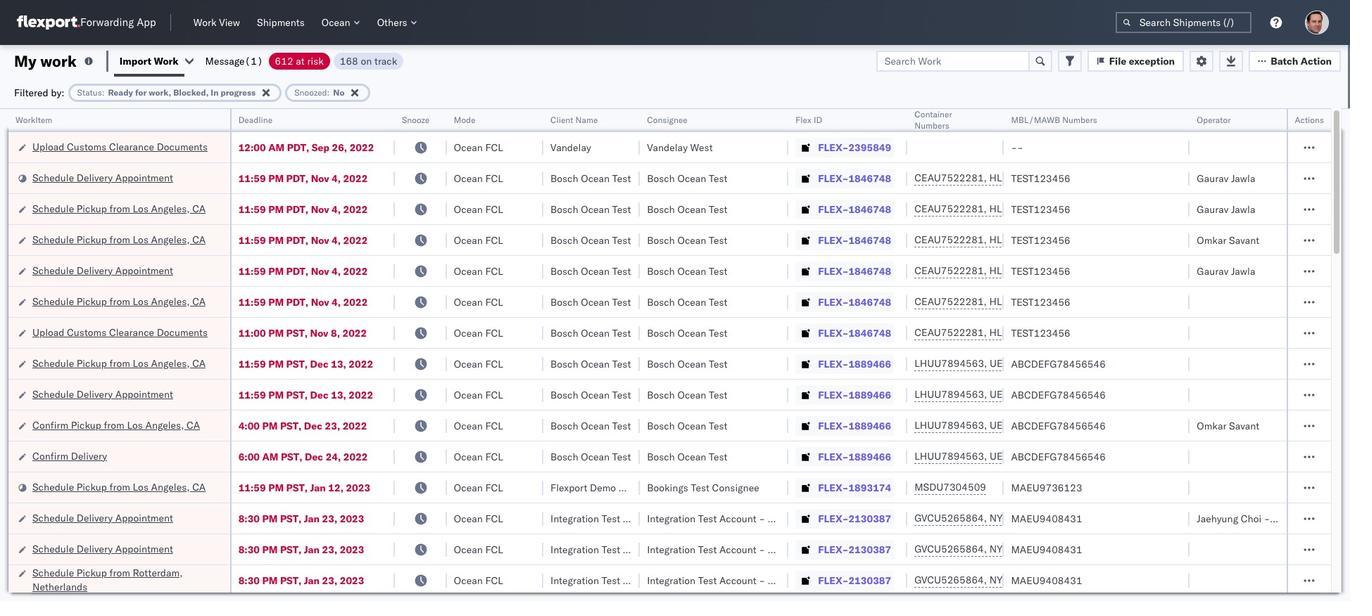 Task type: vqa. For each thing, say whether or not it's contained in the screenshot.
Jaehyung Choi - Test Destination Agen at the right bottom of page
no



Task type: describe. For each thing, give the bounding box(es) containing it.
4 schedule delivery appointment link from the top
[[32, 511, 173, 525]]

3 integration test account - karl lagerfeld from the top
[[647, 575, 830, 587]]

4:00 pm pst, dec 23, 2022
[[238, 420, 367, 433]]

shipments link
[[251, 13, 310, 32]]

batch action
[[1271, 55, 1332, 67]]

workitem
[[15, 115, 52, 125]]

10 resize handle column header from the left
[[1270, 109, 1286, 602]]

2 11:59 from the top
[[238, 203, 266, 216]]

schedule delivery appointment for 2nd schedule delivery appointment link from the bottom
[[32, 512, 173, 525]]

vandelay west
[[647, 141, 713, 154]]

pm for third schedule delivery appointment link from the bottom of the page
[[268, 389, 284, 402]]

9 ocean fcl from the top
[[454, 389, 503, 402]]

13 ocean fcl from the top
[[454, 513, 503, 525]]

2 hlxu8034992 from the top
[[1064, 203, 1133, 215]]

2 jawla from the top
[[1231, 203, 1255, 216]]

2 ceau7522281, hlxu6269489, hlxu8034992 from the top
[[915, 203, 1133, 215]]

appointment for 1st schedule delivery appointment link from the top
[[115, 171, 173, 184]]

pickup inside schedule pickup from rotterdam, netherlands
[[77, 567, 107, 580]]

bookings
[[647, 482, 688, 494]]

8 fcl from the top
[[485, 358, 503, 371]]

6:00
[[238, 451, 260, 464]]

4 hlxu6269489, from the top
[[989, 265, 1061, 277]]

2 ocean fcl from the top
[[454, 172, 503, 185]]

15 fcl from the top
[[485, 575, 503, 587]]

schedule for 1st schedule delivery appointment link from the bottom of the page
[[32, 543, 74, 556]]

1 ocean fcl from the top
[[454, 141, 503, 154]]

view
[[219, 16, 240, 29]]

gaurav for 1st schedule delivery appointment link from the top
[[1197, 172, 1228, 185]]

by:
[[51, 86, 64, 99]]

gvcu5265864, nyku9743990 for 1st schedule delivery appointment link from the bottom of the page
[[915, 543, 1059, 556]]

clearance for 1st upload customs clearance documents link
[[109, 140, 154, 153]]

work view
[[193, 16, 240, 29]]

import work
[[120, 55, 178, 67]]

flex-2395849
[[818, 141, 891, 154]]

6 hlxu8034992 from the top
[[1064, 327, 1133, 339]]

2 fcl from the top
[[485, 172, 503, 185]]

upload for 1st upload customs clearance documents link
[[32, 140, 64, 153]]

pdt, for third schedule pickup from los angeles, ca link from the bottom of the page
[[286, 296, 308, 309]]

import
[[120, 55, 151, 67]]

mode
[[454, 115, 475, 125]]

2 1846748 from the top
[[848, 203, 891, 216]]

2023 for 2nd schedule delivery appointment link from the bottom
[[340, 513, 364, 525]]

6 ocean fcl from the top
[[454, 296, 503, 309]]

vandelay for vandelay west
[[647, 141, 688, 154]]

1 upload customs clearance documents button from the top
[[32, 140, 208, 155]]

--
[[1011, 141, 1023, 154]]

operator
[[1197, 115, 1231, 125]]

23, for 1st schedule delivery appointment link from the bottom of the page
[[322, 544, 337, 556]]

pdt, for 2nd schedule delivery appointment link
[[286, 265, 308, 278]]

my work
[[14, 51, 77, 71]]

6 test123456 from the top
[[1011, 327, 1070, 340]]

pdt, for 1st schedule delivery appointment link from the top
[[286, 172, 308, 185]]

status : ready for work, blocked, in progress
[[77, 87, 256, 97]]

26,
[[332, 141, 347, 154]]

others
[[377, 16, 407, 29]]

lhuu7894563, for schedule pickup from los angeles, ca
[[915, 358, 987, 370]]

lhuu7894563, uetu5238478 for schedule delivery appointment
[[915, 389, 1058, 401]]

4 schedule pickup from los angeles, ca link from the top
[[32, 357, 206, 371]]

13 fcl from the top
[[485, 513, 503, 525]]

resize handle column header for workitem
[[213, 109, 230, 602]]

5 ceau7522281, from the top
[[915, 296, 987, 308]]

24,
[[326, 451, 341, 464]]

hlxu8034992 for third schedule pickup from los angeles, ca link from the bottom of the page
[[1064, 296, 1133, 308]]

(1)
[[245, 55, 263, 67]]

6:00 am pst, dec 24, 2022
[[238, 451, 368, 464]]

Search Shipments (/) text field
[[1116, 12, 1252, 33]]

dec for schedule pickup from los angeles, ca
[[310, 358, 329, 371]]

actions
[[1295, 115, 1324, 125]]

3 ceau7522281, from the top
[[915, 234, 987, 246]]

5 fcl from the top
[[485, 265, 503, 278]]

abcdefg78456546 for confirm pickup from los angeles, ca
[[1011, 420, 1106, 433]]

1 hlxu6269489, from the top
[[989, 172, 1061, 184]]

msdu7304509
[[915, 481, 986, 494]]

2 test123456 from the top
[[1011, 203, 1070, 216]]

maeu9408431 for 2nd schedule delivery appointment link from the bottom
[[1011, 513, 1082, 525]]

file
[[1109, 55, 1126, 67]]

12:00
[[238, 141, 266, 154]]

ocean inside button
[[321, 16, 350, 29]]

2023 for first schedule pickup from los angeles, ca link from the bottom of the page
[[346, 482, 370, 494]]

schedule for 2nd schedule delivery appointment link from the bottom
[[32, 512, 74, 525]]

upload customs clearance documents for 2nd upload customs clearance documents link
[[32, 326, 208, 339]]

11:59 pm pdt, nov 4, 2022 for second schedule pickup from los angeles, ca link from the top of the page
[[238, 234, 368, 247]]

1 vertical spatial work
[[154, 55, 178, 67]]

3 flex-2130387 from the top
[[818, 575, 891, 587]]

5 schedule delivery appointment link from the top
[[32, 542, 173, 556]]

2022 for 2nd schedule delivery appointment link
[[343, 265, 368, 278]]

2022 for confirm pickup from los angeles, ca link
[[343, 420, 367, 433]]

5 ocean fcl from the top
[[454, 265, 503, 278]]

12,
[[328, 482, 343, 494]]

5 schedule pickup from los angeles, ca button from the top
[[32, 480, 206, 496]]

9 fcl from the top
[[485, 389, 503, 402]]

23, for 2nd schedule delivery appointment link from the bottom
[[322, 513, 337, 525]]

13 flex- from the top
[[818, 513, 848, 525]]

ca for 5th schedule pickup from los angeles, ca button from the bottom of the page
[[192, 202, 206, 215]]

test123456 for 2nd schedule delivery appointment link
[[1011, 265, 1070, 278]]

5 flex- from the top
[[818, 265, 848, 278]]

1889466 for confirm pickup from los angeles, ca
[[848, 420, 891, 433]]

test123456 for second schedule pickup from los angeles, ca link from the top of the page
[[1011, 234, 1070, 247]]

2 8:30 pm pst, jan 23, 2023 from the top
[[238, 544, 364, 556]]

karl for 1st schedule delivery appointment link from the bottom of the page
[[768, 544, 786, 556]]

1846748 for 1st schedule delivery appointment link from the top
[[848, 172, 891, 185]]

resize handle column header for deadline
[[378, 109, 395, 602]]

jan for first schedule pickup from los angeles, ca link from the bottom of the page
[[310, 482, 326, 494]]

4 uetu5238478 from the top
[[990, 450, 1058, 463]]

14 fcl from the top
[[485, 544, 503, 556]]

4 ceau7522281, from the top
[[915, 265, 987, 277]]

west
[[690, 141, 713, 154]]

4 schedule pickup from los angeles, ca button from the top
[[32, 357, 206, 372]]

11:59 for 4th schedule pickup from los angeles, ca link from the top
[[238, 358, 266, 371]]

confirm pickup from los angeles, ca button
[[32, 418, 200, 434]]

6 flex- from the top
[[818, 296, 848, 309]]

1 fcl from the top
[[485, 141, 503, 154]]

3 flex-1846748 from the top
[[818, 234, 891, 247]]

168 on track
[[340, 55, 397, 67]]

3 8:30 pm pst, jan 23, 2023 from the top
[[238, 575, 364, 587]]

11:59 for 1st schedule delivery appointment link from the top
[[238, 172, 266, 185]]

1 flex- from the top
[[818, 141, 848, 154]]

7 fcl from the top
[[485, 327, 503, 340]]

0 vertical spatial work
[[193, 16, 216, 29]]

ca for third schedule pickup from los angeles, ca button from the top of the page
[[192, 295, 206, 308]]

hlxu8034992 for second schedule pickup from los angeles, ca link from the top of the page
[[1064, 234, 1133, 246]]

delivery for confirm delivery button
[[71, 450, 107, 463]]

appointment for third schedule delivery appointment link from the bottom of the page
[[115, 388, 173, 401]]

upload for 2nd upload customs clearance documents link
[[32, 326, 64, 339]]

3 2130387 from the top
[[848, 575, 891, 587]]

flex-1893174
[[818, 482, 891, 494]]

11:00
[[238, 327, 266, 340]]

my
[[14, 51, 36, 71]]

test123456 for third schedule pickup from los angeles, ca link from the bottom of the page
[[1011, 296, 1070, 309]]

import work button
[[120, 55, 178, 67]]

omkar for ceau7522281, hlxu6269489, hlxu8034992
[[1197, 234, 1226, 247]]

7 flex- from the top
[[818, 327, 848, 340]]

2 11:59 pm pdt, nov 4, 2022 from the top
[[238, 203, 368, 216]]

612 at risk
[[275, 55, 324, 67]]

1 integration from the top
[[647, 513, 696, 525]]

pm for confirm pickup from los angeles, ca link
[[262, 420, 278, 433]]

15 flex- from the top
[[818, 575, 848, 587]]

lhuu7894563, uetu5238478 for confirm pickup from los angeles, ca
[[915, 420, 1058, 432]]

3 lagerfeld from the top
[[788, 575, 830, 587]]

3 hlxu6269489, from the top
[[989, 234, 1061, 246]]

1846748 for second schedule pickup from los angeles, ca link from the top of the page
[[848, 234, 891, 247]]

3 resize handle column header from the left
[[430, 109, 447, 602]]

message
[[205, 55, 245, 67]]

gvcu5265864, for 1st schedule delivery appointment link from the bottom of the page
[[915, 543, 987, 556]]

los for first schedule pickup from los angeles, ca link from the bottom of the page
[[133, 481, 148, 494]]

hlxu8034992 for 1st schedule delivery appointment link from the top
[[1064, 172, 1133, 184]]

4 lhuu7894563, uetu5238478 from the top
[[915, 450, 1058, 463]]

workitem button
[[8, 112, 216, 126]]

omkar savant for lhuu7894563, uetu5238478
[[1197, 420, 1259, 433]]

forwarding app
[[80, 16, 156, 29]]

flex
[[796, 115, 811, 125]]

3 karl from the top
[[768, 575, 786, 587]]

3 integration from the top
[[647, 575, 696, 587]]

schedule pickup from los angeles, ca for second schedule pickup from los angeles, ca link from the top of the page
[[32, 233, 206, 246]]

action
[[1301, 55, 1332, 67]]

netherlands
[[32, 581, 87, 594]]

shipments
[[257, 16, 305, 29]]

no
[[333, 87, 344, 97]]

schedule delivery appointment for third schedule delivery appointment link from the bottom of the page
[[32, 388, 173, 401]]

forwarding
[[80, 16, 134, 29]]

8 flex- from the top
[[818, 358, 848, 371]]

flexport
[[550, 482, 587, 494]]

consignee button
[[640, 112, 775, 126]]

schedule delivery appointment for 1st schedule delivery appointment link from the bottom of the page
[[32, 543, 173, 556]]

14 ocean fcl from the top
[[454, 544, 503, 556]]

track
[[374, 55, 397, 67]]

confirm pickup from los angeles, ca
[[32, 419, 200, 432]]

name
[[575, 115, 598, 125]]

exception
[[1129, 55, 1175, 67]]

3 schedule pickup from los angeles, ca button from the top
[[32, 295, 206, 310]]

5 schedule pickup from los angeles, ca link from the top
[[32, 480, 206, 494]]

flex id button
[[789, 112, 893, 126]]

8,
[[331, 327, 340, 340]]

rotterdam,
[[133, 567, 183, 580]]

10 flex- from the top
[[818, 420, 848, 433]]

schedule for 1st schedule delivery appointment link from the top
[[32, 171, 74, 184]]

2 flex-1846748 from the top
[[818, 203, 891, 216]]

1893174
[[848, 482, 891, 494]]

2 hlxu6269489, from the top
[[989, 203, 1061, 215]]

2022 for 1st schedule delivery appointment link from the top
[[343, 172, 368, 185]]

4 abcdefg78456546 from the top
[[1011, 451, 1106, 464]]

forwarding app link
[[17, 15, 156, 30]]

abcdefg78456546 for schedule delivery appointment
[[1011, 389, 1106, 402]]

ceau7522281, hlxu6269489, hlxu8034992 for 1st schedule delivery appointment link from the top
[[915, 172, 1133, 184]]

11:00 pm pst, nov 8, 2022
[[238, 327, 367, 340]]

batch action button
[[1249, 50, 1341, 71]]

4 schedule delivery appointment button from the top
[[32, 511, 173, 527]]

flex-1889466 for schedule delivery appointment
[[818, 389, 891, 402]]

savant for ceau7522281, hlxu6269489, hlxu8034992
[[1229, 234, 1259, 247]]

2 upload customs clearance documents button from the top
[[32, 326, 208, 341]]

mbl/mawb numbers
[[1011, 115, 1097, 125]]

file exception
[[1109, 55, 1175, 67]]

dec left 24,
[[305, 451, 323, 464]]

choi
[[1241, 513, 1262, 525]]

client
[[550, 115, 573, 125]]

3 gaurav jawla from the top
[[1197, 265, 1255, 278]]

work view link
[[188, 13, 246, 32]]

schedule pickup from los angeles, ca for first schedule pickup from los angeles, ca link from the bottom of the page
[[32, 481, 206, 494]]

11 flex- from the top
[[818, 451, 848, 464]]

2 upload customs clearance documents link from the top
[[32, 326, 208, 340]]

1846748 for third schedule pickup from los angeles, ca link from the bottom of the page
[[848, 296, 891, 309]]

11:59 for first schedule pickup from los angeles, ca link from the bottom of the page
[[238, 482, 266, 494]]

2 schedule pickup from los angeles, ca button from the top
[[32, 233, 206, 248]]

uetu5238478 for confirm pickup from los angeles, ca
[[990, 420, 1058, 432]]

11:59 pm pdt, nov 4, 2022 for third schedule pickup from los angeles, ca link from the bottom of the page
[[238, 296, 368, 309]]

1 ceau7522281, from the top
[[915, 172, 987, 184]]

6 hlxu6269489, from the top
[[989, 327, 1061, 339]]

8:30 for 2nd schedule delivery appointment link from the bottom
[[238, 513, 260, 525]]

11 ocean fcl from the top
[[454, 451, 503, 464]]

delivery for 2nd schedule delivery appointment button from the bottom
[[77, 512, 113, 525]]

11:59 pm pst, dec 13, 2022 for schedule pickup from los angeles, ca
[[238, 358, 373, 371]]

3 ocean fcl from the top
[[454, 203, 503, 216]]

schedule for 2nd schedule delivery appointment link
[[32, 264, 74, 277]]

risk
[[307, 55, 324, 67]]

work
[[40, 51, 77, 71]]

4 fcl from the top
[[485, 234, 503, 247]]

flex-1889466 for confirm pickup from los angeles, ca
[[818, 420, 891, 433]]

2 schedule delivery appointment link from the top
[[32, 264, 173, 278]]

3 account from the top
[[719, 575, 756, 587]]

resize handle column header for container numbers
[[987, 109, 1004, 602]]

maeu9736123
[[1011, 482, 1082, 494]]

1 gaurav jawla from the top
[[1197, 172, 1255, 185]]

demo
[[590, 482, 616, 494]]

test123456 for 1st schedule delivery appointment link from the top
[[1011, 172, 1070, 185]]

id
[[814, 115, 822, 125]]

4 lhuu7894563, from the top
[[915, 450, 987, 463]]

4 flex- from the top
[[818, 234, 848, 247]]

los for 4th schedule pickup from los angeles, ca link from the top
[[133, 357, 148, 370]]

2 integration from the top
[[647, 544, 696, 556]]

6 flex-1846748 from the top
[[818, 327, 891, 340]]

deadline
[[238, 115, 272, 125]]

8 ocean fcl from the top
[[454, 358, 503, 371]]



Task type: locate. For each thing, give the bounding box(es) containing it.
origin
[[1294, 513, 1321, 525]]

3 schedule pickup from los angeles, ca from the top
[[32, 295, 206, 308]]

documents for 1st upload customs clearance documents link
[[157, 140, 208, 153]]

filtered
[[14, 86, 48, 99]]

dec up the 6:00 am pst, dec 24, 2022
[[304, 420, 322, 433]]

flex-1889466 button
[[796, 354, 894, 374], [796, 354, 894, 374], [796, 385, 894, 405], [796, 385, 894, 405], [796, 416, 894, 436], [796, 416, 894, 436], [796, 447, 894, 467], [796, 447, 894, 467]]

3 maeu9408431 from the top
[[1011, 575, 1082, 587]]

los for confirm pickup from los angeles, ca link
[[127, 419, 143, 432]]

0 horizontal spatial vandelay
[[550, 141, 591, 154]]

pst,
[[286, 327, 308, 340], [286, 358, 308, 371], [286, 389, 308, 402], [280, 420, 302, 433], [281, 451, 302, 464], [286, 482, 308, 494], [280, 513, 302, 525], [280, 544, 302, 556], [280, 575, 302, 587]]

2 flex-2130387 from the top
[[818, 544, 891, 556]]

numbers right mbl/mawb at the top
[[1062, 115, 1097, 125]]

integration test account - karl lagerfeld for 1st schedule delivery appointment link from the bottom of the page
[[647, 544, 830, 556]]

0 vertical spatial upload customs clearance documents link
[[32, 140, 208, 154]]

0 vertical spatial nyku9743990
[[989, 512, 1059, 525]]

resize handle column header for client name
[[623, 109, 640, 602]]

2 vertical spatial account
[[719, 575, 756, 587]]

consignee inside button
[[647, 115, 688, 125]]

1 8:30 from the top
[[238, 513, 260, 525]]

1 horizontal spatial :
[[327, 87, 330, 97]]

for
[[135, 87, 147, 97]]

schedule delivery appointment
[[32, 171, 173, 184], [32, 264, 173, 277], [32, 388, 173, 401], [32, 512, 173, 525], [32, 543, 173, 556]]

168
[[340, 55, 358, 67]]

schedule for 4th schedule pickup from los angeles, ca link from the top
[[32, 357, 74, 370]]

flex-1889466
[[818, 358, 891, 371], [818, 389, 891, 402], [818, 420, 891, 433], [818, 451, 891, 464]]

1 vertical spatial upload customs clearance documents button
[[32, 326, 208, 341]]

1 hlxu8034992 from the top
[[1064, 172, 1133, 184]]

appointment for 2nd schedule delivery appointment link
[[115, 264, 173, 277]]

0 vertical spatial confirm
[[32, 419, 68, 432]]

23,
[[325, 420, 340, 433], [322, 513, 337, 525], [322, 544, 337, 556], [322, 575, 337, 587]]

resize handle column header for flex id
[[891, 109, 907, 602]]

1 savant from the top
[[1229, 234, 1259, 247]]

numbers down container at the top
[[915, 120, 949, 131]]

1 horizontal spatial work
[[193, 16, 216, 29]]

snoozed : no
[[294, 87, 344, 97]]

account for 2nd schedule delivery appointment link from the bottom
[[719, 513, 756, 525]]

0 vertical spatial integration test account - karl lagerfeld
[[647, 513, 830, 525]]

dec down 11:00 pm pst, nov 8, 2022
[[310, 358, 329, 371]]

1 vertical spatial omkar savant
[[1197, 420, 1259, 433]]

ceau7522281, hlxu6269489, hlxu8034992 for 2nd schedule delivery appointment link
[[915, 265, 1133, 277]]

2 vertical spatial flex-2130387
[[818, 575, 891, 587]]

1889466
[[848, 358, 891, 371], [848, 389, 891, 402], [848, 420, 891, 433], [848, 451, 891, 464]]

2 11:59 pm pst, dec 13, 2022 from the top
[[238, 389, 373, 402]]

2 vertical spatial jawla
[[1231, 265, 1255, 278]]

1 gaurav from the top
[[1197, 172, 1228, 185]]

0 vertical spatial 2130387
[[848, 513, 891, 525]]

2 customs from the top
[[67, 326, 106, 339]]

3 schedule delivery appointment button from the top
[[32, 387, 173, 403]]

test
[[612, 172, 631, 185], [709, 172, 727, 185], [612, 203, 631, 216], [709, 203, 727, 216], [612, 234, 631, 247], [709, 234, 727, 247], [612, 265, 631, 278], [709, 265, 727, 278], [612, 296, 631, 309], [709, 296, 727, 309], [612, 327, 631, 340], [709, 327, 727, 340], [612, 358, 631, 371], [709, 358, 727, 371], [612, 389, 631, 402], [709, 389, 727, 402], [612, 420, 631, 433], [709, 420, 727, 433], [612, 451, 631, 464], [709, 451, 727, 464], [691, 482, 709, 494], [698, 513, 717, 525], [1273, 513, 1291, 525], [698, 544, 717, 556], [698, 575, 717, 587]]

1 2130387 from the top
[[848, 513, 891, 525]]

2 vertical spatial gaurav
[[1197, 265, 1228, 278]]

2 schedule pickup from los angeles, ca link from the top
[[32, 233, 206, 247]]

bosch ocean test
[[550, 172, 631, 185], [647, 172, 727, 185], [550, 203, 631, 216], [647, 203, 727, 216], [550, 234, 631, 247], [647, 234, 727, 247], [550, 265, 631, 278], [647, 265, 727, 278], [550, 296, 631, 309], [647, 296, 727, 309], [550, 327, 631, 340], [647, 327, 727, 340], [550, 358, 631, 371], [647, 358, 727, 371], [550, 389, 631, 402], [647, 389, 727, 402], [550, 420, 631, 433], [647, 420, 727, 433], [550, 451, 631, 464], [647, 451, 727, 464]]

abcdefg78456546 for schedule pickup from los angeles, ca
[[1011, 358, 1106, 371]]

2 gvcu5265864, nyku9743990 from the top
[[915, 543, 1059, 556]]

6 schedule from the top
[[32, 357, 74, 370]]

2 karl from the top
[[768, 544, 786, 556]]

13, down 8,
[[331, 358, 346, 371]]

2 vertical spatial karl
[[768, 575, 786, 587]]

consignee right bookings
[[712, 482, 759, 494]]

flex id
[[796, 115, 822, 125]]

los for 5th schedule pickup from los angeles, ca link from the bottom
[[133, 202, 148, 215]]

pm for second schedule pickup from los angeles, ca link from the top of the page
[[268, 234, 284, 247]]

schedule inside schedule pickup from rotterdam, netherlands
[[32, 567, 74, 580]]

5 11:59 pm pdt, nov 4, 2022 from the top
[[238, 296, 368, 309]]

3 fcl from the top
[[485, 203, 503, 216]]

612
[[275, 55, 293, 67]]

3 lhuu7894563, from the top
[[915, 420, 987, 432]]

0 vertical spatial upload
[[32, 140, 64, 153]]

gvcu5265864, for 2nd schedule delivery appointment link from the bottom
[[915, 512, 987, 525]]

jawla for 1st schedule delivery appointment link from the top
[[1231, 172, 1255, 185]]

1 flex-1846748 from the top
[[818, 172, 891, 185]]

ca for first schedule pickup from los angeles, ca button from the bottom of the page
[[192, 481, 206, 494]]

confirm for confirm pickup from los angeles, ca
[[32, 419, 68, 432]]

1 vertical spatial savant
[[1229, 420, 1259, 433]]

2 vertical spatial 2130387
[[848, 575, 891, 587]]

1 11:59 pm pdt, nov 4, 2022 from the top
[[238, 172, 368, 185]]

2130387 for 2nd schedule delivery appointment link from the bottom
[[848, 513, 891, 525]]

7 ocean fcl from the top
[[454, 327, 503, 340]]

13, up the 4:00 pm pst, dec 23, 2022
[[331, 389, 346, 402]]

pst, for confirm pickup from los angeles, ca "button"
[[280, 420, 302, 433]]

jan
[[310, 482, 326, 494], [304, 513, 320, 525], [304, 544, 320, 556], [304, 575, 320, 587]]

confirm for confirm delivery
[[32, 450, 68, 463]]

5 1846748 from the top
[[848, 296, 891, 309]]

3 flex- from the top
[[818, 203, 848, 216]]

am for pst,
[[262, 451, 278, 464]]

ca inside "button"
[[187, 419, 200, 432]]

1 1889466 from the top
[[848, 358, 891, 371]]

3 uetu5238478 from the top
[[990, 420, 1058, 432]]

ca for fourth schedule pickup from los angeles, ca button from the top of the page
[[192, 357, 206, 370]]

2 vertical spatial lagerfeld
[[788, 575, 830, 587]]

1 vertical spatial confirm
[[32, 450, 68, 463]]

4 schedule from the top
[[32, 264, 74, 277]]

jan for 2nd schedule delivery appointment link from the bottom
[[304, 513, 320, 525]]

Search Work text field
[[876, 50, 1030, 71]]

1 vertical spatial customs
[[67, 326, 106, 339]]

0 horizontal spatial numbers
[[915, 120, 949, 131]]

delivery
[[77, 171, 113, 184], [77, 264, 113, 277], [77, 388, 113, 401], [71, 450, 107, 463], [77, 512, 113, 525], [77, 543, 113, 556]]

2 gaurav from the top
[[1197, 203, 1228, 216]]

0 vertical spatial account
[[719, 513, 756, 525]]

resize handle column header
[[213, 109, 230, 602], [378, 109, 395, 602], [430, 109, 447, 602], [527, 109, 543, 602], [623, 109, 640, 602], [772, 109, 789, 602], [891, 109, 907, 602], [987, 109, 1004, 602], [1173, 109, 1190, 602], [1270, 109, 1286, 602], [1314, 109, 1331, 602]]

11:59 pm pst, dec 13, 2022 up the 4:00 pm pst, dec 23, 2022
[[238, 389, 373, 402]]

lhuu7894563, for schedule delivery appointment
[[915, 389, 987, 401]]

confirm delivery
[[32, 450, 107, 463]]

1 vertical spatial integration
[[647, 544, 696, 556]]

1 horizontal spatial vandelay
[[647, 141, 688, 154]]

0 vertical spatial customs
[[67, 140, 106, 153]]

ocean button
[[316, 13, 366, 32]]

snoozed
[[294, 87, 327, 97]]

0 vertical spatial lagerfeld
[[788, 513, 830, 525]]

jawla for 2nd schedule delivery appointment link
[[1231, 265, 1255, 278]]

flexport. image
[[17, 15, 80, 30]]

0 horizontal spatial :
[[102, 87, 105, 97]]

work right import
[[154, 55, 178, 67]]

ready
[[108, 87, 133, 97]]

flex-2130387 for 1st schedule delivery appointment link from the bottom of the page
[[818, 544, 891, 556]]

1 vertical spatial 8:30
[[238, 544, 260, 556]]

1 11:59 from the top
[[238, 172, 266, 185]]

11:59 pm pdt, nov 4, 2022 for 2nd schedule delivery appointment link
[[238, 265, 368, 278]]

pst, for fifth schedule delivery appointment button from the top
[[280, 544, 302, 556]]

6 resize handle column header from the left
[[772, 109, 789, 602]]

from
[[109, 202, 130, 215], [109, 233, 130, 246], [109, 295, 130, 308], [109, 357, 130, 370], [104, 419, 124, 432], [109, 481, 130, 494], [109, 567, 130, 580]]

documents left "11:00"
[[157, 326, 208, 339]]

jan for 1st schedule delivery appointment link from the bottom of the page
[[304, 544, 320, 556]]

pm for first schedule pickup from los angeles, ca link from the bottom of the page
[[268, 482, 284, 494]]

vandelay down client name in the top of the page
[[550, 141, 591, 154]]

customs for 1st upload customs clearance documents link
[[67, 140, 106, 153]]

0 vertical spatial clearance
[[109, 140, 154, 153]]

10 fcl from the top
[[485, 420, 503, 433]]

pm for 1st schedule delivery appointment link from the top
[[268, 172, 284, 185]]

flex-1893174 button
[[796, 478, 894, 498], [796, 478, 894, 498]]

ceau7522281, hlxu6269489, hlxu8034992
[[915, 172, 1133, 184], [915, 203, 1133, 215], [915, 234, 1133, 246], [915, 265, 1133, 277], [915, 296, 1133, 308], [915, 327, 1133, 339]]

4 4, from the top
[[332, 265, 341, 278]]

in
[[211, 87, 219, 97]]

uetu5238478 for schedule delivery appointment
[[990, 389, 1058, 401]]

12:00 am pdt, sep 26, 2022
[[238, 141, 374, 154]]

account for 1st schedule delivery appointment link from the bottom of the page
[[719, 544, 756, 556]]

hlxu8034992 for 2nd schedule delivery appointment link
[[1064, 265, 1133, 277]]

1 schedule from the top
[[32, 171, 74, 184]]

bookings test consignee
[[647, 482, 759, 494]]

los for third schedule pickup from los angeles, ca link from the bottom of the page
[[133, 295, 148, 308]]

4 flex-1846748 from the top
[[818, 265, 891, 278]]

1 vertical spatial upload
[[32, 326, 64, 339]]

1 vertical spatial clearance
[[109, 326, 154, 339]]

fcl
[[485, 141, 503, 154], [485, 172, 503, 185], [485, 203, 503, 216], [485, 234, 503, 247], [485, 265, 503, 278], [485, 296, 503, 309], [485, 327, 503, 340], [485, 358, 503, 371], [485, 389, 503, 402], [485, 420, 503, 433], [485, 451, 503, 464], [485, 482, 503, 494], [485, 513, 503, 525], [485, 544, 503, 556], [485, 575, 503, 587]]

schedule pickup from los angeles, ca
[[32, 202, 206, 215], [32, 233, 206, 246], [32, 295, 206, 308], [32, 357, 206, 370], [32, 481, 206, 494]]

2 vertical spatial 8:30
[[238, 575, 260, 587]]

schedule pickup from los angeles, ca for third schedule pickup from los angeles, ca link from the bottom of the page
[[32, 295, 206, 308]]

2 vertical spatial gvcu5265864,
[[915, 574, 987, 587]]

confirm inside button
[[32, 450, 68, 463]]

2 schedule from the top
[[32, 202, 74, 215]]

11 schedule from the top
[[32, 567, 74, 580]]

work,
[[149, 87, 171, 97]]

1 vertical spatial karl
[[768, 544, 786, 556]]

0 vertical spatial maeu9408431
[[1011, 513, 1082, 525]]

lagerfeld
[[788, 513, 830, 525], [788, 544, 830, 556], [788, 575, 830, 587]]

1 4, from the top
[[332, 172, 341, 185]]

clearance for 2nd upload customs clearance documents link
[[109, 326, 154, 339]]

consignee up vandelay west
[[647, 115, 688, 125]]

1 vertical spatial nyku9743990
[[989, 543, 1059, 556]]

appointment for 2nd schedule delivery appointment link from the bottom
[[115, 512, 173, 525]]

0 vertical spatial 11:59 pm pst, dec 13, 2022
[[238, 358, 373, 371]]

1 vertical spatial documents
[[157, 326, 208, 339]]

am for pdt,
[[268, 141, 285, 154]]

schedule for 5th schedule pickup from los angeles, ca link from the bottom
[[32, 202, 74, 215]]

ceau7522281,
[[915, 172, 987, 184], [915, 203, 987, 215], [915, 234, 987, 246], [915, 265, 987, 277], [915, 296, 987, 308], [915, 327, 987, 339]]

: for snoozed
[[327, 87, 330, 97]]

1 vertical spatial maeu9408431
[[1011, 544, 1082, 556]]

6 ceau7522281, hlxu6269489, hlxu8034992 from the top
[[915, 327, 1133, 339]]

from inside "button"
[[104, 419, 124, 432]]

container numbers
[[915, 109, 952, 131]]

lhuu7894563, uetu5238478 for schedule pickup from los angeles, ca
[[915, 358, 1058, 370]]

2 vertical spatial integration
[[647, 575, 696, 587]]

delivery for fifth schedule delivery appointment button from the top
[[77, 543, 113, 556]]

nyku9743990 for 2nd schedule delivery appointment link from the bottom
[[989, 512, 1059, 525]]

confirm inside "button"
[[32, 419, 68, 432]]

6 1846748 from the top
[[848, 327, 891, 340]]

confirm delivery link
[[32, 449, 107, 464]]

upload customs clearance documents link
[[32, 140, 208, 154], [32, 326, 208, 340]]

13, for schedule pickup from los angeles, ca
[[331, 358, 346, 371]]

1 vertical spatial 2130387
[[848, 544, 891, 556]]

0 vertical spatial documents
[[157, 140, 208, 153]]

1 karl from the top
[[768, 513, 786, 525]]

0 vertical spatial karl
[[768, 513, 786, 525]]

1 vertical spatial omkar
[[1197, 420, 1226, 433]]

filtered by:
[[14, 86, 64, 99]]

2 resize handle column header from the left
[[378, 109, 395, 602]]

integration test account - karl lagerfeld for 2nd schedule delivery appointment link from the bottom
[[647, 513, 830, 525]]

1 vertical spatial upload customs clearance documents link
[[32, 326, 208, 340]]

documents for 2nd upload customs clearance documents link
[[157, 326, 208, 339]]

1 vertical spatial gvcu5265864,
[[915, 543, 987, 556]]

flex-2130387 for 2nd schedule delivery appointment link from the bottom
[[818, 513, 891, 525]]

1 schedule delivery appointment button from the top
[[32, 171, 173, 186]]

los inside "button"
[[127, 419, 143, 432]]

1 resize handle column header from the left
[[213, 109, 230, 602]]

0 vertical spatial gvcu5265864, nyku9743990
[[915, 512, 1059, 525]]

11:59 pm pst, dec 13, 2022 down 11:00 pm pst, nov 8, 2022
[[238, 358, 373, 371]]

1 vertical spatial upload customs clearance documents
[[32, 326, 208, 339]]

0 vertical spatial 13,
[[331, 358, 346, 371]]

file exception button
[[1087, 50, 1184, 71], [1087, 50, 1184, 71]]

2395849
[[848, 141, 891, 154]]

1 lhuu7894563, from the top
[[915, 358, 987, 370]]

11:59 pm pdt, nov 4, 2022 for 1st schedule delivery appointment link from the top
[[238, 172, 368, 185]]

2 clearance from the top
[[109, 326, 154, 339]]

11 resize handle column header from the left
[[1314, 109, 1331, 602]]

2 vertical spatial 8:30 pm pst, jan 23, 2023
[[238, 575, 364, 587]]

schedule for schedule pickup from rotterdam, netherlands link
[[32, 567, 74, 580]]

1 vertical spatial account
[[719, 544, 756, 556]]

0 vertical spatial savant
[[1229, 234, 1259, 247]]

karl for 2nd schedule delivery appointment link from the bottom
[[768, 513, 786, 525]]

2 schedule pickup from los angeles, ca from the top
[[32, 233, 206, 246]]

4, for second schedule pickup from los angeles, ca link from the top of the page
[[332, 234, 341, 247]]

1 horizontal spatial numbers
[[1062, 115, 1097, 125]]

2 ceau7522281, from the top
[[915, 203, 987, 215]]

dec up the 4:00 pm pst, dec 23, 2022
[[310, 389, 329, 402]]

lhuu7894563, for confirm pickup from los angeles, ca
[[915, 420, 987, 432]]

7 resize handle column header from the left
[[891, 109, 907, 602]]

schedule
[[32, 171, 74, 184], [32, 202, 74, 215], [32, 233, 74, 246], [32, 264, 74, 277], [32, 295, 74, 308], [32, 357, 74, 370], [32, 388, 74, 401], [32, 481, 74, 494], [32, 512, 74, 525], [32, 543, 74, 556], [32, 567, 74, 580]]

2 vertical spatial maeu9408431
[[1011, 575, 1082, 587]]

0 vertical spatial flex-2130387
[[818, 513, 891, 525]]

pm
[[268, 172, 284, 185], [268, 203, 284, 216], [268, 234, 284, 247], [268, 265, 284, 278], [268, 296, 284, 309], [268, 327, 284, 340], [268, 358, 284, 371], [268, 389, 284, 402], [262, 420, 278, 433], [268, 482, 284, 494], [262, 513, 278, 525], [262, 544, 278, 556], [262, 575, 278, 587]]

sep
[[312, 141, 329, 154]]

los for second schedule pickup from los angeles, ca link from the top of the page
[[133, 233, 148, 246]]

14 flex- from the top
[[818, 544, 848, 556]]

11:59 for third schedule delivery appointment link from the bottom of the page
[[238, 389, 266, 402]]

vandelay left west at the top right of the page
[[647, 141, 688, 154]]

flex-
[[818, 141, 848, 154], [818, 172, 848, 185], [818, 203, 848, 216], [818, 234, 848, 247], [818, 265, 848, 278], [818, 296, 848, 309], [818, 327, 848, 340], [818, 358, 848, 371], [818, 389, 848, 402], [818, 420, 848, 433], [818, 451, 848, 464], [818, 482, 848, 494], [818, 513, 848, 525], [818, 544, 848, 556], [818, 575, 848, 587]]

documents down blocked,
[[157, 140, 208, 153]]

3 abcdefg78456546 from the top
[[1011, 420, 1106, 433]]

1 vertical spatial gaurav
[[1197, 203, 1228, 216]]

blocked,
[[173, 87, 209, 97]]

pm for 2nd schedule delivery appointment link
[[268, 265, 284, 278]]

on
[[361, 55, 372, 67]]

1 vertical spatial gvcu5265864, nyku9743990
[[915, 543, 1059, 556]]

work left view
[[193, 16, 216, 29]]

2 schedule delivery appointment button from the top
[[32, 264, 173, 279]]

0 vertical spatial omkar
[[1197, 234, 1226, 247]]

account
[[719, 513, 756, 525], [719, 544, 756, 556], [719, 575, 756, 587]]

hlxu8034992
[[1064, 172, 1133, 184], [1064, 203, 1133, 215], [1064, 234, 1133, 246], [1064, 265, 1133, 277], [1064, 296, 1133, 308], [1064, 327, 1133, 339]]

0 vertical spatial upload customs clearance documents button
[[32, 140, 208, 155]]

3 schedule delivery appointment link from the top
[[32, 387, 173, 402]]

pm for third schedule pickup from los angeles, ca link from the bottom of the page
[[268, 296, 284, 309]]

jaehyung
[[1197, 513, 1238, 525]]

5 schedule delivery appointment from the top
[[32, 543, 173, 556]]

2 vertical spatial nyku9743990
[[989, 574, 1059, 587]]

angeles, inside "button"
[[145, 419, 184, 432]]

0 vertical spatial 8:30
[[238, 513, 260, 525]]

5 schedule delivery appointment button from the top
[[32, 542, 173, 558]]

0 vertical spatial omkar savant
[[1197, 234, 1259, 247]]

am
[[268, 141, 285, 154], [262, 451, 278, 464]]

0 vertical spatial am
[[268, 141, 285, 154]]

1 vertical spatial 13,
[[331, 389, 346, 402]]

nyku9743990
[[989, 512, 1059, 525], [989, 543, 1059, 556], [989, 574, 1059, 587]]

pdt, for 1st upload customs clearance documents link
[[287, 141, 309, 154]]

2 : from the left
[[327, 87, 330, 97]]

1 omkar savant from the top
[[1197, 234, 1259, 247]]

8 resize handle column header from the left
[[987, 109, 1004, 602]]

others button
[[371, 13, 423, 32]]

agent
[[1324, 513, 1350, 525]]

4:00
[[238, 420, 260, 433]]

: left no
[[327, 87, 330, 97]]

flex-1889466 for schedule pickup from los angeles, ca
[[818, 358, 891, 371]]

4 appointment from the top
[[115, 512, 173, 525]]

progress
[[221, 87, 256, 97]]

status
[[77, 87, 102, 97]]

am right 6:00
[[262, 451, 278, 464]]

2 upload from the top
[[32, 326, 64, 339]]

2 maeu9408431 from the top
[[1011, 544, 1082, 556]]

1 vertical spatial jawla
[[1231, 203, 1255, 216]]

schedule pickup from los angeles, ca for 5th schedule pickup from los angeles, ca link from the bottom
[[32, 202, 206, 215]]

11:59 pm pst, jan 12, 2023
[[238, 482, 370, 494]]

: left ready
[[102, 87, 105, 97]]

2 vertical spatial gvcu5265864, nyku9743990
[[915, 574, 1059, 587]]

0 vertical spatial integration
[[647, 513, 696, 525]]

5 schedule from the top
[[32, 295, 74, 308]]

5 resize handle column header from the left
[[623, 109, 640, 602]]

0 vertical spatial jawla
[[1231, 172, 1255, 185]]

3 lhuu7894563, uetu5238478 from the top
[[915, 420, 1058, 432]]

mbl/mawb
[[1011, 115, 1060, 125]]

3 1889466 from the top
[[848, 420, 891, 433]]

0 horizontal spatial work
[[154, 55, 178, 67]]

3 test123456 from the top
[[1011, 234, 1070, 247]]

nyku9743990 for 1st schedule delivery appointment link from the bottom of the page
[[989, 543, 1059, 556]]

at
[[296, 55, 305, 67]]

am right the 12:00 at the left
[[268, 141, 285, 154]]

flex-2130387 button
[[796, 509, 894, 529], [796, 509, 894, 529], [796, 540, 894, 560], [796, 540, 894, 560], [796, 571, 894, 591], [796, 571, 894, 591]]

4 ceau7522281, hlxu6269489, hlxu8034992 from the top
[[915, 265, 1133, 277]]

0 vertical spatial gvcu5265864,
[[915, 512, 987, 525]]

ceau7522281, hlxu6269489, hlxu8034992 for third schedule pickup from los angeles, ca link from the bottom of the page
[[915, 296, 1133, 308]]

2 flex- from the top
[[818, 172, 848, 185]]

12 ocean fcl from the top
[[454, 482, 503, 494]]

4 test123456 from the top
[[1011, 265, 1070, 278]]

container numbers button
[[907, 106, 990, 132]]

3 gvcu5265864, nyku9743990 from the top
[[915, 574, 1059, 587]]

11:59 for 2nd schedule delivery appointment link
[[238, 265, 266, 278]]

2023
[[346, 482, 370, 494], [340, 513, 364, 525], [340, 544, 364, 556], [340, 575, 364, 587]]

1 vertical spatial integration test account - karl lagerfeld
[[647, 544, 830, 556]]

1 abcdefg78456546 from the top
[[1011, 358, 1106, 371]]

1 gvcu5265864, nyku9743990 from the top
[[915, 512, 1059, 525]]

6 ceau7522281, from the top
[[915, 327, 987, 339]]

numbers inside container numbers
[[915, 120, 949, 131]]

confirm pickup from los angeles, ca link
[[32, 418, 200, 433]]

resize handle column header for mbl/mawb numbers
[[1173, 109, 1190, 602]]

upload
[[32, 140, 64, 153], [32, 326, 64, 339]]

1 vertical spatial 11:59 pm pst, dec 13, 2022
[[238, 389, 373, 402]]

container
[[915, 109, 952, 120]]

mode button
[[447, 112, 529, 126]]

1846748 for 2nd schedule delivery appointment link
[[848, 265, 891, 278]]

pickup inside confirm pickup from los angeles, ca link
[[71, 419, 101, 432]]

15 ocean fcl from the top
[[454, 575, 503, 587]]

appointment for 1st schedule delivery appointment link from the bottom of the page
[[115, 543, 173, 556]]

integration test account - karl lagerfeld
[[647, 513, 830, 525], [647, 544, 830, 556], [647, 575, 830, 587]]

ceau7522281, hlxu6269489, hlxu8034992 for second schedule pickup from los angeles, ca link from the top of the page
[[915, 234, 1133, 246]]

gaurav jawla
[[1197, 172, 1255, 185], [1197, 203, 1255, 216], [1197, 265, 1255, 278]]

schedule pickup from rotterdam, netherlands
[[32, 567, 183, 594]]

1 vertical spatial lagerfeld
[[788, 544, 830, 556]]

5 flex-1846748 from the top
[[818, 296, 891, 309]]

1 vertical spatial am
[[262, 451, 278, 464]]

: for status
[[102, 87, 105, 97]]

mbl/mawb numbers button
[[1004, 112, 1176, 126]]

0 vertical spatial 8:30 pm pst, jan 23, 2023
[[238, 513, 364, 525]]

0 vertical spatial gaurav
[[1197, 172, 1228, 185]]

4, for third schedule pickup from los angeles, ca link from the bottom of the page
[[332, 296, 341, 309]]

4 schedule delivery appointment from the top
[[32, 512, 173, 525]]

8 schedule from the top
[[32, 481, 74, 494]]

0 vertical spatial upload customs clearance documents
[[32, 140, 208, 153]]

1 vertical spatial gaurav jawla
[[1197, 203, 1255, 216]]

2022 for third schedule delivery appointment link from the bottom of the page
[[349, 389, 373, 402]]

batch
[[1271, 55, 1298, 67]]

from inside schedule pickup from rotterdam, netherlands
[[109, 567, 130, 580]]

1 13, from the top
[[331, 358, 346, 371]]

hlxu6269489,
[[989, 172, 1061, 184], [989, 203, 1061, 215], [989, 234, 1061, 246], [989, 265, 1061, 277], [989, 296, 1061, 308], [989, 327, 1061, 339]]

8:30 for 1st schedule delivery appointment link from the bottom of the page
[[238, 544, 260, 556]]

lagerfeld for 1st schedule delivery appointment link from the bottom of the page
[[788, 544, 830, 556]]

2 lhuu7894563, from the top
[[915, 389, 987, 401]]

2 vertical spatial integration test account - karl lagerfeld
[[647, 575, 830, 587]]

0 vertical spatial gaurav jawla
[[1197, 172, 1255, 185]]

3 nyku9743990 from the top
[[989, 574, 1059, 587]]

jaehyung choi - test origin agent
[[1197, 513, 1350, 525]]

consignee for bookings test consignee
[[712, 482, 759, 494]]

pst, for fourth schedule pickup from los angeles, ca button from the top of the page
[[286, 358, 308, 371]]

documents
[[157, 140, 208, 153], [157, 326, 208, 339]]

confirm delivery button
[[32, 449, 107, 465]]

4 ocean fcl from the top
[[454, 234, 503, 247]]

client name
[[550, 115, 598, 125]]

app
[[137, 16, 156, 29]]

dec
[[310, 358, 329, 371], [310, 389, 329, 402], [304, 420, 322, 433], [305, 451, 323, 464]]

uetu5238478 for schedule pickup from los angeles, ca
[[990, 358, 1058, 370]]

numbers inside "button"
[[1062, 115, 1097, 125]]

2022 for 1st upload customs clearance documents link
[[350, 141, 374, 154]]

1 vertical spatial flex-2130387
[[818, 544, 891, 556]]

1 vertical spatial 8:30 pm pst, jan 23, 2023
[[238, 544, 364, 556]]

jawla
[[1231, 172, 1255, 185], [1231, 203, 1255, 216], [1231, 265, 1255, 278]]

2 vertical spatial gaurav jawla
[[1197, 265, 1255, 278]]

1 jawla from the top
[[1231, 172, 1255, 185]]

consignee right demo
[[619, 482, 666, 494]]

2022 for third schedule pickup from los angeles, ca link from the bottom of the page
[[343, 296, 368, 309]]



